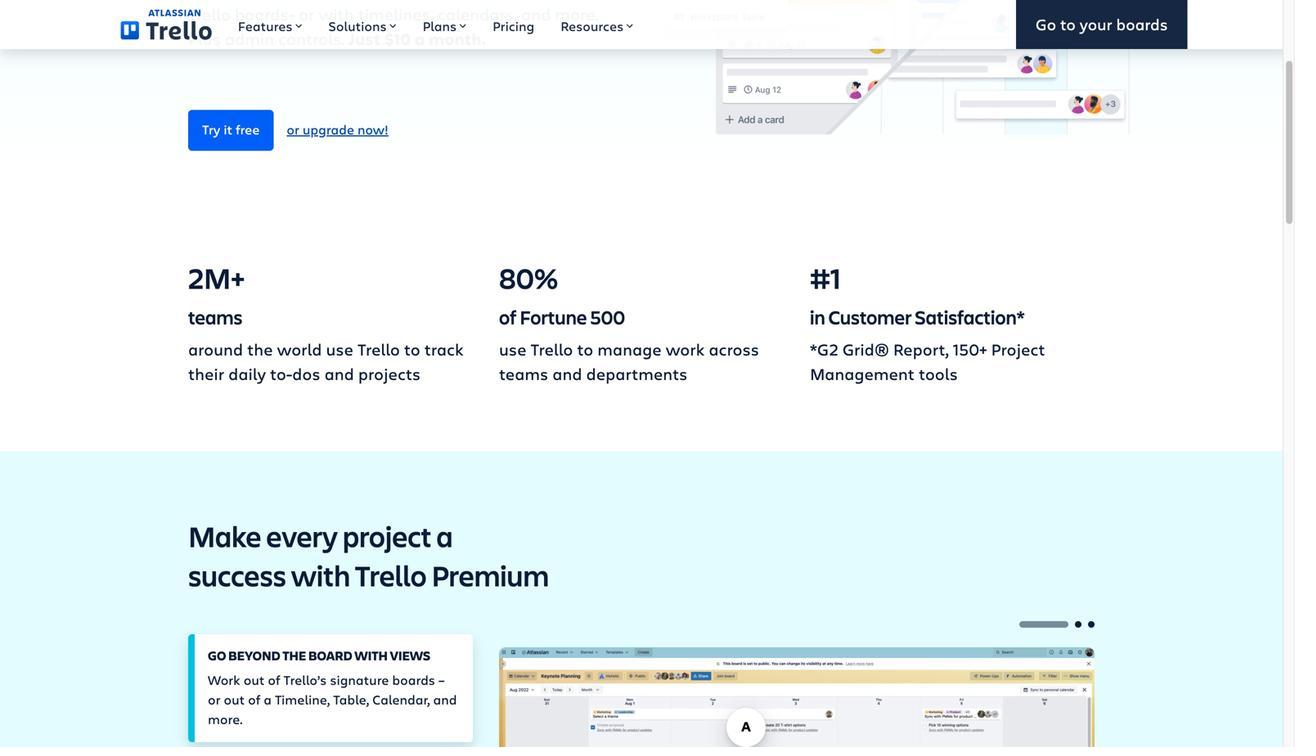 Task type: describe. For each thing, give the bounding box(es) containing it.
tools
[[919, 363, 958, 385]]

2m+ teams around the world use trello to track their daily to-dos and projects
[[188, 259, 464, 385]]

2m+
[[188, 259, 245, 298]]

timeline,
[[275, 692, 330, 709]]

our
[[515, 0, 541, 0]]

table,
[[333, 692, 369, 709]]

to-
[[270, 363, 292, 385]]

project
[[991, 338, 1045, 361]]

*g2
[[810, 338, 839, 361]]

try it free
[[202, 121, 260, 138]]

their
[[188, 363, 224, 385]]

with inside go beyond the board with views work out of trello's signature boards – or out of a timeline, table, calendar, and more.
[[355, 648, 388, 665]]

atlassian trello image
[[121, 9, 212, 40]]

#1 in customer satisfaction* *g2 grid® report, 150+ project management tools
[[810, 259, 1045, 385]]

of down beyond in the left of the page
[[248, 692, 260, 709]]

satisfaction*
[[915, 304, 1025, 330]]

and inside the 80% of fortune 500 use trello to manage work across teams and departments
[[553, 363, 582, 385]]

work inside 'make every project a success. work out of our signature trello boards- or with timelines, calendars, and more. plus admin controls.'
[[420, 0, 461, 0]]

boards inside go beyond the board with views work out of trello's signature boards – or out of a timeline, table, calendar, and more.
[[392, 672, 435, 689]]

management
[[810, 363, 915, 385]]

manage
[[598, 338, 662, 361]]

world
[[277, 338, 322, 361]]

report,
[[894, 338, 949, 361]]

plans
[[423, 17, 457, 35]]

go to your boards
[[1036, 14, 1168, 35]]

around
[[188, 338, 243, 361]]

admin
[[225, 27, 274, 50]]

to inside the 2m+ teams around the world use trello to track their daily to-dos and projects
[[404, 338, 420, 361]]

make every project a success with trello premium
[[188, 517, 549, 595]]

of inside 'make every project a success. work out of our signature trello boards- or with timelines, calendars, and more. plus admin controls.'
[[495, 0, 511, 0]]

dos
[[292, 363, 320, 385]]

solutions button
[[315, 0, 410, 49]]

with inside make every project a success with trello premium
[[291, 557, 350, 595]]

pricing link
[[480, 0, 548, 49]]

500
[[590, 304, 625, 330]]

use inside the 2m+ teams around the world use trello to track their daily to-dos and projects
[[326, 338, 353, 361]]

out inside 'make every project a success. work out of our signature trello boards- or with timelines, calendars, and more. plus admin controls.'
[[465, 0, 491, 0]]

teams inside the 2m+ teams around the world use trello to track their daily to-dos and projects
[[188, 304, 242, 330]]

go to your boards link
[[1016, 0, 1188, 49]]

resources
[[561, 17, 624, 35]]

a inside make every project a success with trello premium
[[437, 517, 453, 556]]

150+
[[953, 338, 987, 361]]

calendars,
[[438, 3, 517, 25]]

use inside the 80% of fortune 500 use trello to manage work across teams and departments
[[499, 338, 527, 361]]

try
[[202, 121, 220, 138]]

project for success.
[[280, 0, 334, 0]]

boards-
[[235, 3, 295, 25]]

every for success
[[266, 517, 338, 556]]

more. inside 'make every project a success. work out of our signature trello boards- or with timelines, calendars, and more. plus admin controls.'
[[555, 3, 598, 25]]

or inside "or upgrade now!" link
[[287, 121, 299, 138]]

more. inside go beyond the board with views work out of trello's signature boards – or out of a timeline, table, calendar, and more.
[[208, 711, 243, 729]]

and inside the 2m+ teams around the world use trello to track their daily to-dos and projects
[[325, 363, 354, 385]]

to inside the 80% of fortune 500 use trello to manage work across teams and departments
[[577, 338, 593, 361]]

features button
[[225, 0, 315, 49]]

–
[[439, 672, 445, 689]]

timelines,
[[358, 3, 434, 25]]

controls.
[[278, 27, 345, 50]]

resources button
[[548, 0, 647, 49]]

go for go to your boards
[[1036, 14, 1057, 35]]

calendar,
[[372, 692, 430, 709]]

success.
[[353, 0, 416, 0]]

try it free link
[[188, 110, 274, 151]]

across
[[709, 338, 759, 361]]

grid®
[[843, 338, 889, 361]]



Task type: locate. For each thing, give the bounding box(es) containing it.
month.
[[429, 28, 486, 50]]

1 horizontal spatial signature
[[545, 0, 618, 0]]

to
[[1060, 14, 1076, 35], [404, 338, 420, 361], [577, 338, 593, 361]]

use down fortune
[[499, 338, 527, 361]]

a left timeline,
[[264, 692, 272, 709]]

success
[[188, 557, 286, 595]]

more. right pricing link
[[555, 3, 598, 25]]

more.
[[555, 3, 598, 25], [208, 711, 243, 729]]

go
[[1036, 14, 1057, 35], [208, 648, 226, 665]]

a up premium
[[437, 517, 453, 556]]

make inside 'make every project a success. work out of our signature trello boards- or with timelines, calendars, and more. plus admin controls.'
[[188, 0, 230, 0]]

your
[[1080, 14, 1113, 35]]

0 horizontal spatial to
[[404, 338, 420, 361]]

departments
[[586, 363, 688, 385]]

pricing
[[493, 17, 535, 35]]

a inside 'make every project a success. work out of our signature trello boards- or with timelines, calendars, and more. plus admin controls.'
[[339, 0, 349, 0]]

1 vertical spatial or
[[287, 121, 299, 138]]

beyond
[[228, 648, 280, 665]]

every inside make every project a success with trello premium
[[266, 517, 338, 556]]

make
[[188, 0, 230, 0], [188, 517, 261, 556]]

a up solutions
[[339, 0, 349, 0]]

0 horizontal spatial signature
[[330, 672, 389, 689]]

views
[[390, 648, 430, 665]]

make inside make every project a success with trello premium
[[188, 517, 261, 556]]

0 horizontal spatial use
[[326, 338, 353, 361]]

0 horizontal spatial project
[[280, 0, 334, 0]]

trello inside 'make every project a success. work out of our signature trello boards- or with timelines, calendars, and more. plus admin controls.'
[[188, 3, 231, 25]]

boards right your
[[1117, 14, 1168, 35]]

1 make from the top
[[188, 0, 230, 0]]

of down 80%
[[499, 304, 517, 330]]

project for success
[[343, 517, 432, 556]]

with up "controls."
[[319, 3, 354, 25]]

0 vertical spatial more.
[[555, 3, 598, 25]]

boards up calendar,
[[392, 672, 435, 689]]

a inside go beyond the board with views work out of trello's signature boards – or out of a timeline, table, calendar, and more.
[[264, 692, 272, 709]]

0 horizontal spatial go
[[208, 648, 226, 665]]

track
[[424, 338, 464, 361]]

1 vertical spatial signature
[[330, 672, 389, 689]]

and down "–"
[[433, 692, 457, 709]]

and down fortune
[[553, 363, 582, 385]]

#1
[[810, 259, 841, 298]]

1 horizontal spatial work
[[420, 0, 461, 0]]

1 horizontal spatial to
[[577, 338, 593, 361]]

project
[[280, 0, 334, 0], [343, 517, 432, 556]]

signature inside go beyond the board with views work out of trello's signature boards – or out of a timeline, table, calendar, and more.
[[330, 672, 389, 689]]

2 vertical spatial out
[[224, 692, 245, 709]]

with inside 'make every project a success. work out of our signature trello boards- or with timelines, calendars, and more. plus admin controls.'
[[319, 3, 354, 25]]

and inside go beyond the board with views work out of trello's signature boards – or out of a timeline, table, calendar, and more.
[[433, 692, 457, 709]]

0 vertical spatial the
[[247, 338, 273, 361]]

0 vertical spatial signature
[[545, 0, 618, 0]]

signature
[[545, 0, 618, 0], [330, 672, 389, 689]]

go left beyond in the left of the page
[[208, 648, 226, 665]]

make up the success
[[188, 517, 261, 556]]

the inside go beyond the board with views work out of trello's signature boards – or out of a timeline, table, calendar, and more.
[[283, 648, 306, 665]]

features
[[238, 17, 293, 35]]

or
[[299, 3, 315, 25], [287, 121, 299, 138], [208, 692, 221, 709]]

1 vertical spatial go
[[208, 648, 226, 665]]

1 horizontal spatial the
[[283, 648, 306, 665]]

1 horizontal spatial go
[[1036, 14, 1057, 35]]

go inside go beyond the board with views work out of trello's signature boards – or out of a timeline, table, calendar, and more.
[[208, 648, 226, 665]]

2 vertical spatial with
[[355, 648, 388, 665]]

to left track
[[404, 338, 420, 361]]

projects
[[358, 363, 421, 385]]

solutions
[[329, 17, 387, 35]]

2 vertical spatial or
[[208, 692, 221, 709]]

0 horizontal spatial more.
[[208, 711, 243, 729]]

1 vertical spatial every
[[266, 517, 338, 556]]

1 horizontal spatial teams
[[499, 363, 548, 385]]

1 vertical spatial with
[[291, 557, 350, 595]]

work
[[420, 0, 461, 0], [208, 672, 240, 689]]

1 use from the left
[[326, 338, 353, 361]]

premium
[[432, 557, 549, 595]]

free
[[236, 121, 260, 138]]

0 vertical spatial go
[[1036, 14, 1057, 35]]

or upgrade now!
[[287, 121, 389, 138]]

work down beyond in the left of the page
[[208, 672, 240, 689]]

0 vertical spatial boards
[[1117, 14, 1168, 35]]

every
[[235, 0, 276, 0], [266, 517, 338, 556]]

0 vertical spatial teams
[[188, 304, 242, 330]]

0 horizontal spatial the
[[247, 338, 273, 361]]

of
[[495, 0, 511, 0], [499, 304, 517, 330], [268, 672, 280, 689], [248, 692, 260, 709]]

every up boards-
[[235, 0, 276, 0]]

every up the success
[[266, 517, 338, 556]]

1 vertical spatial out
[[244, 672, 265, 689]]

with
[[319, 3, 354, 25], [291, 557, 350, 595], [355, 648, 388, 665]]

illustration of timeline view, an essential feature of trello for business tools image
[[655, 0, 1173, 154]]

fortune
[[520, 304, 587, 330]]

make for make every project a success. work out of our signature trello boards- or with timelines, calendars, and more. plus admin controls.
[[188, 0, 230, 0]]

trello inside make every project a success with trello premium
[[355, 557, 427, 595]]

project inside make every project a success with trello premium
[[343, 517, 432, 556]]

1 vertical spatial work
[[208, 672, 240, 689]]

the
[[247, 338, 273, 361], [283, 648, 306, 665]]

go for go beyond the board with views work out of trello's signature boards – or out of a timeline, table, calendar, and more.
[[208, 648, 226, 665]]

teams inside the 80% of fortune 500 use trello to manage work across teams and departments
[[499, 363, 548, 385]]

and right dos at the left of the page
[[325, 363, 354, 385]]

80% of fortune 500 use trello to manage work across teams and departments
[[499, 259, 759, 385]]

a
[[339, 0, 349, 0], [415, 28, 425, 50], [437, 517, 453, 556], [264, 692, 272, 709]]

work inside go beyond the board with views work out of trello's signature boards – or out of a timeline, table, calendar, and more.
[[208, 672, 240, 689]]

trello inside the 80% of fortune 500 use trello to manage work across teams and departments
[[531, 338, 573, 361]]

now!
[[358, 121, 389, 138]]

0 vertical spatial out
[[465, 0, 491, 0]]

$10
[[385, 28, 411, 50]]

teams down fortune
[[499, 363, 548, 385]]

the up trello's
[[283, 648, 306, 665]]

or inside 'make every project a success. work out of our signature trello boards- or with timelines, calendars, and more. plus admin controls.'
[[299, 3, 315, 25]]

1 vertical spatial boards
[[392, 672, 435, 689]]

it
[[224, 121, 232, 138]]

trello
[[188, 3, 231, 25], [358, 338, 400, 361], [531, 338, 573, 361], [355, 557, 427, 595]]

0 vertical spatial or
[[299, 3, 315, 25]]

teams up around
[[188, 304, 242, 330]]

project inside 'make every project a success. work out of our signature trello boards- or with timelines, calendars, and more. plus admin controls.'
[[280, 0, 334, 0]]

or upgrade now! link
[[274, 111, 402, 150]]

signature up resources
[[545, 0, 618, 0]]

and
[[521, 3, 551, 25], [325, 363, 354, 385], [553, 363, 582, 385], [433, 692, 457, 709]]

2 make from the top
[[188, 517, 261, 556]]

upgrade
[[303, 121, 354, 138]]

a right $10
[[415, 28, 425, 50]]

go beyond the board with views work out of trello's signature boards – or out of a timeline, table, calendar, and more.
[[208, 648, 457, 729]]

to down 500
[[577, 338, 593, 361]]

1 horizontal spatial boards
[[1117, 14, 1168, 35]]

of left the our
[[495, 0, 511, 0]]

trello inside the 2m+ teams around the world use trello to track their daily to-dos and projects
[[358, 338, 400, 361]]

1 vertical spatial make
[[188, 517, 261, 556]]

with up "board"
[[291, 557, 350, 595]]

80%
[[499, 259, 558, 298]]

board
[[308, 648, 352, 665]]

customer
[[829, 304, 912, 330]]

1 horizontal spatial project
[[343, 517, 432, 556]]

just
[[349, 28, 381, 50]]

make up the plus
[[188, 0, 230, 0]]

work
[[666, 338, 705, 361]]

plans button
[[410, 0, 480, 49]]

use
[[326, 338, 353, 361], [499, 338, 527, 361]]

or inside go beyond the board with views work out of trello's signature boards – or out of a timeline, table, calendar, and more.
[[208, 692, 221, 709]]

1 vertical spatial the
[[283, 648, 306, 665]]

and inside 'make every project a success. work out of our signature trello boards- or with timelines, calendars, and more. plus admin controls.'
[[521, 3, 551, 25]]

1 vertical spatial project
[[343, 517, 432, 556]]

0 vertical spatial with
[[319, 3, 354, 25]]

0 vertical spatial project
[[280, 0, 334, 0]]

go left your
[[1036, 14, 1057, 35]]

1 horizontal spatial use
[[499, 338, 527, 361]]

the up daily
[[247, 338, 273, 361]]

0 vertical spatial make
[[188, 0, 230, 0]]

to left your
[[1060, 14, 1076, 35]]

of inside the 80% of fortune 500 use trello to manage work across teams and departments
[[499, 304, 517, 330]]

more. down beyond in the left of the page
[[208, 711, 243, 729]]

0 vertical spatial work
[[420, 0, 461, 0]]

boards
[[1117, 14, 1168, 35], [392, 672, 435, 689]]

trello's
[[284, 672, 327, 689]]

2 horizontal spatial to
[[1060, 14, 1076, 35]]

0 vertical spatial every
[[235, 0, 276, 0]]

1 vertical spatial more.
[[208, 711, 243, 729]]

teams
[[188, 304, 242, 330], [499, 363, 548, 385]]

and down the our
[[521, 3, 551, 25]]

1 vertical spatial teams
[[499, 363, 548, 385]]

every for success.
[[235, 0, 276, 0]]

0 horizontal spatial work
[[208, 672, 240, 689]]

signature inside 'make every project a success. work out of our signature trello boards- or with timelines, calendars, and more. plus admin controls.'
[[545, 0, 618, 0]]

0 horizontal spatial boards
[[392, 672, 435, 689]]

the inside the 2m+ teams around the world use trello to track their daily to-dos and projects
[[247, 338, 273, 361]]

out
[[465, 0, 491, 0], [244, 672, 265, 689], [224, 692, 245, 709]]

signature up table,
[[330, 672, 389, 689]]

work up the plans
[[420, 0, 461, 0]]

2 use from the left
[[499, 338, 527, 361]]

in
[[810, 304, 825, 330]]

every inside 'make every project a success. work out of our signature trello boards- or with timelines, calendars, and more. plus admin controls.'
[[235, 0, 276, 0]]

just $10 a month.
[[349, 28, 486, 50]]

1 horizontal spatial more.
[[555, 3, 598, 25]]

use right world
[[326, 338, 353, 361]]

daily
[[228, 363, 266, 385]]

plus
[[188, 27, 221, 50]]

to inside go to your boards link
[[1060, 14, 1076, 35]]

make every project a success. work out of our signature trello boards- or with timelines, calendars, and more. plus admin controls.
[[188, 0, 618, 50]]

of left trello's
[[268, 672, 280, 689]]

with left "views"
[[355, 648, 388, 665]]

0 horizontal spatial teams
[[188, 304, 242, 330]]

make for make every project a success with trello premium
[[188, 517, 261, 556]]



Task type: vqa. For each thing, say whether or not it's contained in the screenshot.


